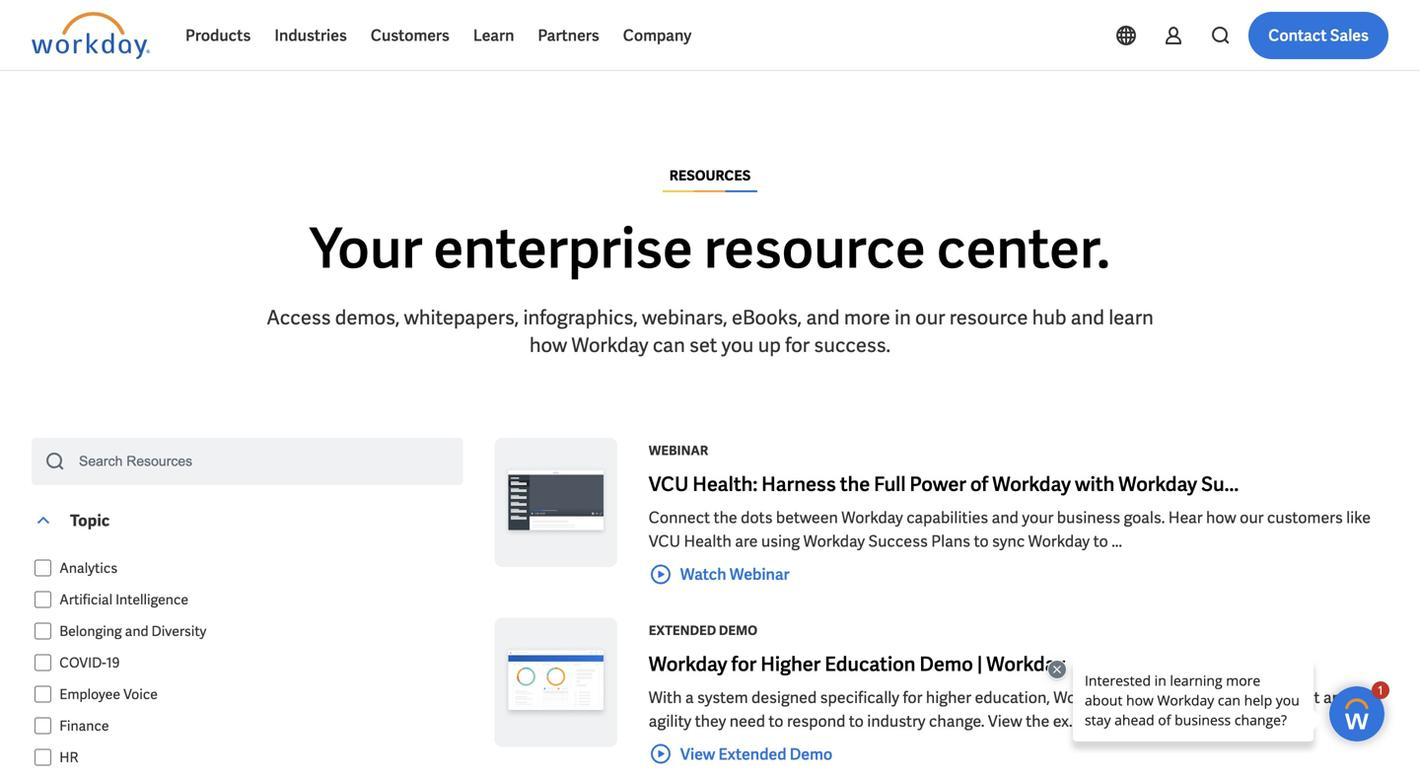 Task type: describe. For each thing, give the bounding box(es) containing it.
workday up success
[[842, 508, 903, 528]]

partners button
[[526, 12, 611, 59]]

education
[[825, 651, 916, 677]]

vcu inside connect the dots between workday capabilities and your business goals. hear how our customers like vcu health are using workday success plans to sync workday to ...
[[649, 531, 681, 552]]

2 horizontal spatial demo
[[920, 651, 973, 677]]

19
[[106, 654, 120, 672]]

system
[[697, 687, 748, 708]]

0 vertical spatial demo
[[719, 622, 758, 639]]

belonging
[[59, 622, 122, 640]]

between
[[776, 508, 838, 528]]

employee voice link
[[52, 683, 463, 706]]

belonging and diversity link
[[52, 619, 463, 643]]

ex...
[[1053, 711, 1080, 732]]

your enterprise resource center.
[[310, 213, 1110, 285]]

|
[[977, 651, 983, 677]]

workday up goals. on the right of the page
[[1119, 472, 1197, 497]]

and down artificial intelligence
[[125, 622, 149, 640]]

intelligence
[[115, 591, 188, 609]]

workday inside with a system designed specifically for higher education, workday gives institutions the insight and agility they need to respond to industry change. view the ex...
[[1054, 687, 1115, 708]]

workday down between
[[804, 531, 865, 552]]

covid-19
[[59, 654, 120, 672]]

covid-19 link
[[52, 651, 463, 675]]

watch webinar
[[680, 564, 790, 585]]

hub
[[1032, 305, 1067, 330]]

watch webinar link
[[649, 563, 790, 586]]

your
[[1022, 508, 1054, 528]]

...
[[1112, 531, 1123, 552]]

to down the designed
[[769, 711, 784, 732]]

industry
[[867, 711, 926, 732]]

learn
[[1109, 305, 1154, 330]]

finance link
[[52, 714, 463, 738]]

more in
[[844, 305, 911, 330]]

products
[[185, 25, 251, 46]]

hr link
[[52, 746, 463, 769]]

artificial
[[59, 591, 113, 609]]

hr
[[59, 749, 78, 766]]

and up success.
[[806, 305, 840, 330]]

center.
[[937, 213, 1110, 285]]

a
[[685, 687, 694, 708]]

extended demo
[[649, 622, 758, 639]]

for inside with a system designed specifically for higher education, workday gives institutions the insight and agility they need to respond to industry change. view the ex...
[[903, 687, 923, 708]]

dots
[[741, 508, 773, 528]]

success.
[[814, 332, 891, 358]]

health
[[684, 531, 732, 552]]

ebooks,
[[732, 305, 802, 330]]

webinar inside watch webinar link
[[730, 564, 790, 585]]

view extended demo link
[[649, 743, 833, 766]]

how for our
[[1206, 508, 1237, 528]]

to down 'specifically'
[[849, 711, 864, 732]]

webinars,
[[642, 305, 728, 330]]

workday inside access demos, whitepapers, infographics, webinars, ebooks, and more in our resource hub and learn how workday can set you up for success.
[[572, 332, 649, 358]]

capabilities
[[907, 508, 989, 528]]

our inside access demos, whitepapers, infographics, webinars, ebooks, and more in our resource hub and learn how workday can set you up for success.
[[915, 305, 945, 330]]

0 horizontal spatial view
[[680, 744, 715, 765]]

customers button
[[359, 12, 462, 59]]

learn button
[[462, 12, 526, 59]]

voice
[[123, 686, 158, 703]]

need
[[730, 711, 765, 732]]

products button
[[174, 12, 263, 59]]

covid-
[[59, 654, 106, 672]]

success
[[869, 531, 928, 552]]

respond
[[787, 711, 846, 732]]

agility
[[649, 711, 692, 732]]

contact sales
[[1269, 25, 1369, 46]]

specifically
[[820, 687, 900, 708]]

higher
[[926, 687, 972, 708]]

how for workday
[[530, 332, 567, 358]]

the left ex...
[[1026, 711, 1050, 732]]

analytics
[[59, 559, 117, 577]]

2 vertical spatial demo
[[790, 744, 833, 765]]

sales
[[1330, 25, 1369, 46]]

access demos, whitepapers,
[[267, 305, 519, 330]]

you
[[722, 332, 754, 358]]

enterprise
[[433, 213, 693, 285]]

like
[[1347, 508, 1371, 528]]

the inside connect the dots between workday capabilities and your business goals. hear how our customers like vcu health are using workday success plans to sync workday to ...
[[714, 508, 738, 528]]

power
[[910, 472, 967, 497]]

0 horizontal spatial extended
[[649, 622, 716, 639]]

infographics,
[[523, 305, 638, 330]]

and inside with a system designed specifically for higher education, workday gives institutions the insight and agility they need to respond to industry change. view the ex...
[[1324, 687, 1351, 708]]

of
[[970, 472, 989, 497]]

vcu health: harness the full power of workday with workday su...
[[649, 472, 1239, 497]]

resources
[[670, 167, 751, 184]]

health:
[[693, 472, 758, 497]]



Task type: locate. For each thing, give the bounding box(es) containing it.
0 vertical spatial how
[[530, 332, 567, 358]]

belonging and diversity
[[59, 622, 206, 640]]

0 horizontal spatial demo
[[719, 622, 758, 639]]

0 horizontal spatial for
[[731, 651, 757, 677]]

workday up 'a'
[[649, 651, 728, 677]]

access demos, whitepapers, infographics, webinars, ebooks, and more in our resource hub and learn how workday can set you up for success.
[[267, 305, 1154, 358]]

how inside access demos, whitepapers, infographics, webinars, ebooks, and more in our resource hub and learn how workday can set you up for success.
[[530, 332, 567, 358]]

to
[[974, 531, 989, 552], [1094, 531, 1108, 552], [769, 711, 784, 732], [849, 711, 864, 732]]

plans
[[931, 531, 971, 552]]

designed
[[752, 687, 817, 708]]

1 horizontal spatial webinar
[[730, 564, 790, 585]]

1 horizontal spatial how
[[1206, 508, 1237, 528]]

workday for higher education demo | workday
[[649, 651, 1065, 677]]

goals.
[[1124, 508, 1165, 528]]

workday up your
[[993, 472, 1071, 497]]

workday
[[572, 332, 649, 358], [993, 472, 1071, 497], [1119, 472, 1197, 497], [842, 508, 903, 528], [804, 531, 865, 552], [1029, 531, 1090, 552], [649, 651, 728, 677], [987, 651, 1065, 677], [1054, 687, 1115, 708]]

education,
[[975, 687, 1050, 708]]

insight
[[1271, 687, 1320, 708]]

gives
[[1119, 687, 1156, 708]]

extended down need
[[719, 744, 787, 765]]

hear
[[1169, 508, 1203, 528]]

analytics link
[[52, 556, 463, 580]]

watch
[[680, 564, 727, 585]]

workday up ex...
[[1054, 687, 1115, 708]]

industries
[[275, 25, 347, 46]]

0 vertical spatial our
[[915, 305, 945, 330]]

extended
[[649, 622, 716, 639], [719, 744, 787, 765]]

1 horizontal spatial demo
[[790, 744, 833, 765]]

the up health
[[714, 508, 738, 528]]

1 horizontal spatial for
[[785, 332, 810, 358]]

artificial intelligence link
[[52, 588, 463, 612]]

harness
[[762, 472, 836, 497]]

resource inside access demos, whitepapers, infographics, webinars, ebooks, and more in our resource hub and learn how workday can set you up for success.
[[950, 305, 1028, 330]]

connect
[[649, 508, 710, 528]]

and
[[806, 305, 840, 330], [1071, 305, 1105, 330], [992, 508, 1019, 528], [125, 622, 149, 640], [1324, 687, 1351, 708]]

partners
[[538, 25, 599, 46]]

su...
[[1201, 472, 1239, 497]]

resource
[[704, 213, 926, 285], [950, 305, 1028, 330]]

demo
[[719, 622, 758, 639], [920, 651, 973, 677], [790, 744, 833, 765]]

workday down infographics,
[[572, 332, 649, 358]]

1 vertical spatial webinar
[[730, 564, 790, 585]]

connect the dots between workday capabilities and your business goals. hear how our customers like vcu health are using workday success plans to sync workday to ...
[[649, 508, 1371, 552]]

customers
[[1267, 508, 1343, 528]]

demo left |
[[920, 651, 973, 677]]

and right hub
[[1071, 305, 1105, 330]]

using
[[761, 531, 800, 552]]

how down su...
[[1206, 508, 1237, 528]]

vcu down connect
[[649, 531, 681, 552]]

1 horizontal spatial resource
[[950, 305, 1028, 330]]

0 horizontal spatial our
[[915, 305, 945, 330]]

customers
[[371, 25, 450, 46]]

view extended demo
[[680, 744, 833, 765]]

view
[[988, 711, 1023, 732], [680, 744, 715, 765]]

higher
[[761, 651, 821, 677]]

2 vcu from the top
[[649, 531, 681, 552]]

0 horizontal spatial how
[[530, 332, 567, 358]]

1 vertical spatial how
[[1206, 508, 1237, 528]]

industries button
[[263, 12, 359, 59]]

view down education,
[[988, 711, 1023, 732]]

with
[[649, 687, 682, 708]]

None checkbox
[[35, 749, 52, 766]]

with a system designed specifically for higher education, workday gives institutions the insight and agility they need to respond to industry change. view the ex...
[[649, 687, 1351, 732]]

webinar up health:
[[649, 442, 708, 459]]

workday down your
[[1029, 531, 1090, 552]]

diversity
[[151, 622, 206, 640]]

0 vertical spatial webinar
[[649, 442, 708, 459]]

our right more in on the top right of page
[[915, 305, 945, 330]]

0 vertical spatial vcu
[[649, 472, 689, 497]]

webinar down "are"
[[730, 564, 790, 585]]

0 vertical spatial view
[[988, 711, 1023, 732]]

sync
[[992, 531, 1025, 552]]

view inside with a system designed specifically for higher education, workday gives institutions the insight and agility they need to respond to industry change. view the ex...
[[988, 711, 1023, 732]]

contact
[[1269, 25, 1327, 46]]

1 vertical spatial extended
[[719, 744, 787, 765]]

our inside connect the dots between workday capabilities and your business goals. hear how our customers like vcu health are using workday success plans to sync workday to ...
[[1240, 508, 1264, 528]]

change.
[[929, 711, 985, 732]]

1 vertical spatial vcu
[[649, 531, 681, 552]]

1 horizontal spatial view
[[988, 711, 1023, 732]]

how inside connect the dots between workday capabilities and your business goals. hear how our customers like vcu health are using workday success plans to sync workday to ...
[[1206, 508, 1237, 528]]

artificial intelligence
[[59, 591, 188, 609]]

0 vertical spatial extended
[[649, 622, 716, 639]]

vcu
[[649, 472, 689, 497], [649, 531, 681, 552]]

the left the insight
[[1244, 687, 1268, 708]]

None checkbox
[[35, 559, 52, 577], [35, 591, 52, 609], [35, 622, 52, 640], [35, 654, 52, 672], [35, 686, 52, 703], [35, 717, 52, 735], [35, 559, 52, 577], [35, 591, 52, 609], [35, 622, 52, 640], [35, 654, 52, 672], [35, 686, 52, 703], [35, 717, 52, 735]]

resource up the ebooks,
[[704, 213, 926, 285]]

for
[[785, 332, 810, 358], [731, 651, 757, 677], [903, 687, 923, 708]]

extended down watch
[[649, 622, 716, 639]]

can
[[653, 332, 685, 358]]

employee
[[59, 686, 120, 703]]

2 vertical spatial for
[[903, 687, 923, 708]]

1 vcu from the top
[[649, 472, 689, 497]]

1 horizontal spatial our
[[1240, 508, 1264, 528]]

for right up
[[785, 332, 810, 358]]

company
[[623, 25, 692, 46]]

and right the insight
[[1324, 687, 1351, 708]]

up
[[758, 332, 781, 358]]

go to the homepage image
[[32, 12, 150, 59]]

1 horizontal spatial extended
[[719, 744, 787, 765]]

workday up education,
[[987, 651, 1065, 677]]

0 horizontal spatial resource
[[704, 213, 926, 285]]

finance
[[59, 717, 109, 735]]

to left sync at the bottom right of the page
[[974, 531, 989, 552]]

demo down respond
[[790, 744, 833, 765]]

for up the industry in the right bottom of the page
[[903, 687, 923, 708]]

the
[[840, 472, 870, 497], [714, 508, 738, 528], [1244, 687, 1268, 708], [1026, 711, 1050, 732]]

they
[[695, 711, 726, 732]]

with
[[1075, 472, 1115, 497]]

are
[[735, 531, 758, 552]]

1 vertical spatial demo
[[920, 651, 973, 677]]

the left full
[[840, 472, 870, 497]]

demo down 'watch webinar' at the bottom of the page
[[719, 622, 758, 639]]

1 vertical spatial our
[[1240, 508, 1264, 528]]

our left customers
[[1240, 508, 1264, 528]]

employee voice
[[59, 686, 158, 703]]

institutions
[[1159, 687, 1241, 708]]

topic
[[70, 510, 110, 531]]

to left ...
[[1094, 531, 1108, 552]]

for up system
[[731, 651, 757, 677]]

and up sync at the bottom right of the page
[[992, 508, 1019, 528]]

0 vertical spatial for
[[785, 332, 810, 358]]

learn
[[473, 25, 514, 46]]

webinar
[[649, 442, 708, 459], [730, 564, 790, 585]]

how down infographics,
[[530, 332, 567, 358]]

business
[[1057, 508, 1121, 528]]

our
[[915, 305, 945, 330], [1240, 508, 1264, 528]]

resource left hub
[[950, 305, 1028, 330]]

1 vertical spatial resource
[[950, 305, 1028, 330]]

0 vertical spatial resource
[[704, 213, 926, 285]]

vcu up connect
[[649, 472, 689, 497]]

1 vertical spatial for
[[731, 651, 757, 677]]

2 horizontal spatial for
[[903, 687, 923, 708]]

Search Resources text field
[[67, 438, 434, 485]]

your
[[310, 213, 423, 285]]

view down "they"
[[680, 744, 715, 765]]

how
[[530, 332, 567, 358], [1206, 508, 1237, 528]]

0 horizontal spatial webinar
[[649, 442, 708, 459]]

1 vertical spatial view
[[680, 744, 715, 765]]

for inside access demos, whitepapers, infographics, webinars, ebooks, and more in our resource hub and learn how workday can set you up for success.
[[785, 332, 810, 358]]

and inside connect the dots between workday capabilities and your business goals. hear how our customers like vcu health are using workday success plans to sync workday to ...
[[992, 508, 1019, 528]]



Task type: vqa. For each thing, say whether or not it's contained in the screenshot.
the leftmost on
no



